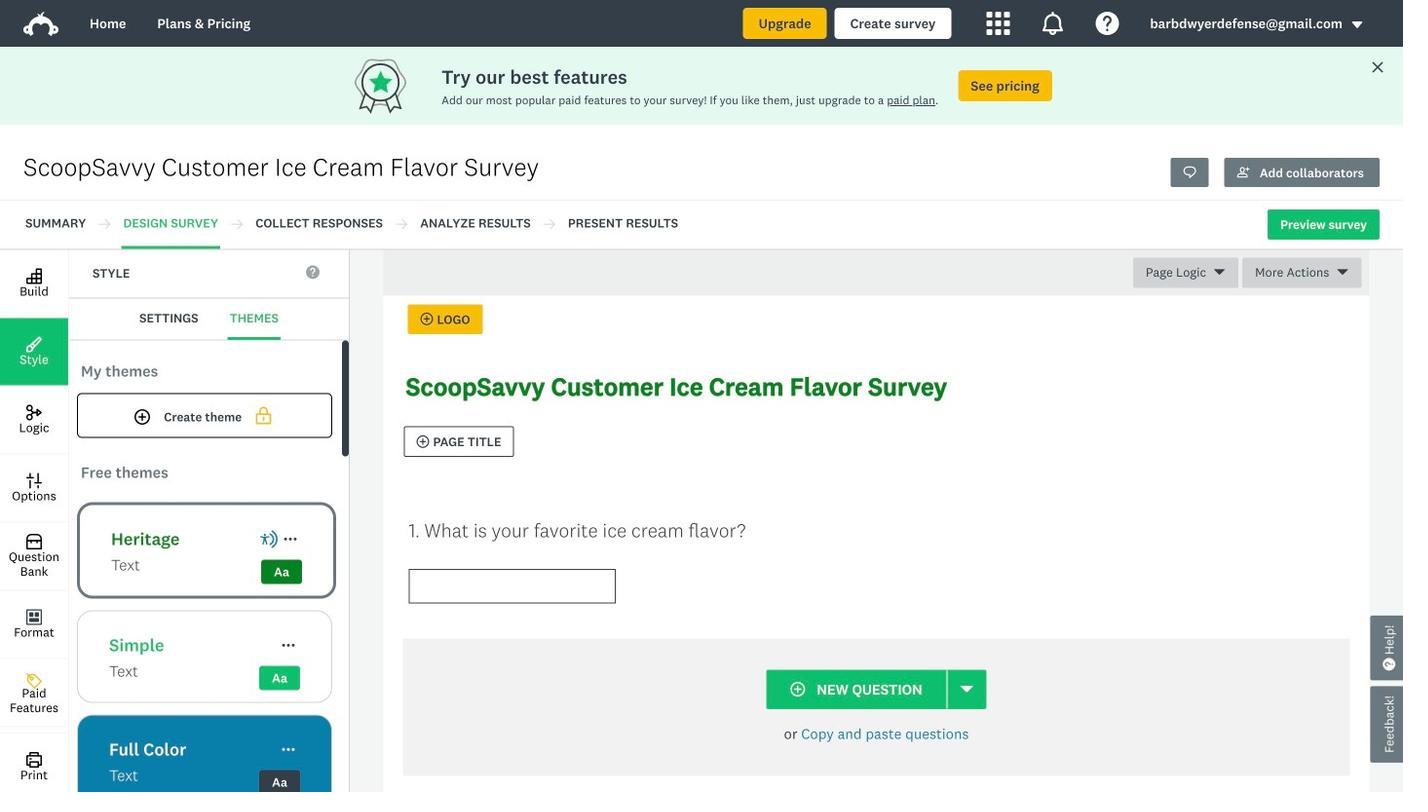 Task type: describe. For each thing, give the bounding box(es) containing it.
2 products icon image from the left
[[1042, 12, 1065, 35]]

dropdown arrow image
[[1351, 18, 1365, 32]]

rewards image
[[351, 54, 442, 117]]

not filled image
[[252, 405, 275, 427]]



Task type: locate. For each thing, give the bounding box(es) containing it.
surveymonkey logo image
[[23, 12, 58, 36]]

1 horizontal spatial products icon image
[[1042, 12, 1065, 35]]

products icon image
[[987, 12, 1010, 35], [1042, 12, 1065, 35]]

help icon image
[[1096, 12, 1119, 35]]

1 products icon image from the left
[[987, 12, 1010, 35]]

None text field
[[409, 569, 616, 604]]

0 horizontal spatial products icon image
[[987, 12, 1010, 35]]



